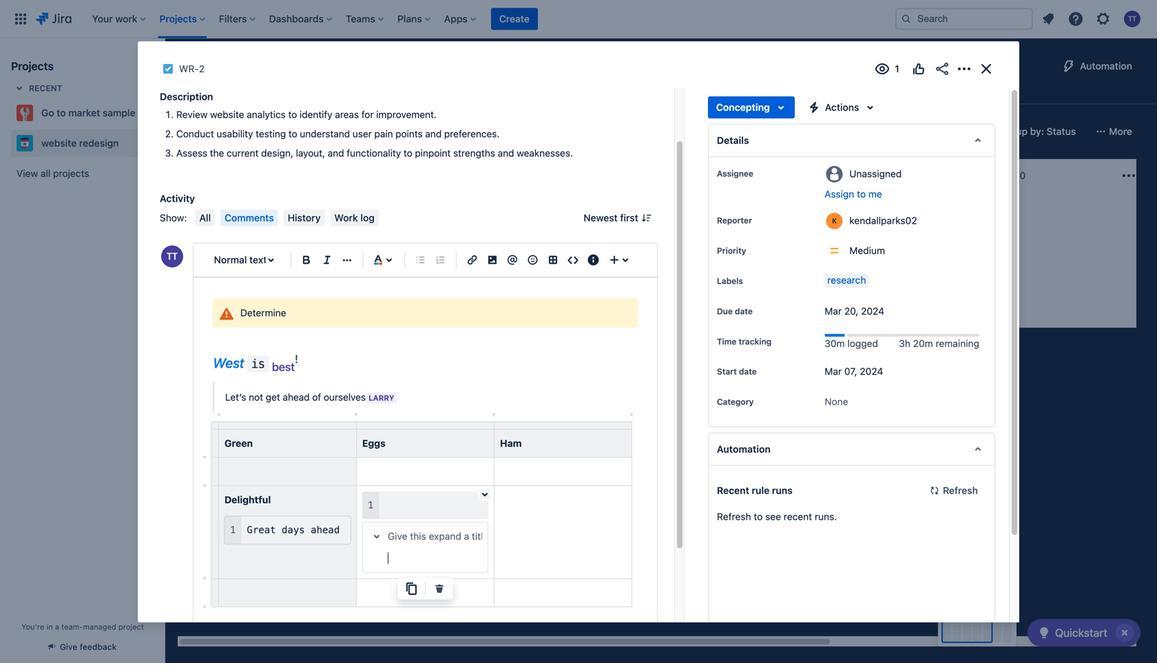 Task type: describe. For each thing, give the bounding box(es) containing it.
west dialog
[[138, 22, 1020, 663]]

activity
[[160, 193, 195, 204]]

issues link
[[657, 80, 691, 105]]

mention image
[[504, 252, 521, 268]]

go
[[41, 107, 54, 118]]

collapse recent projects image
[[11, 80, 28, 96]]

logged
[[848, 338, 878, 349]]

preferences.
[[444, 128, 500, 140]]

1 vertical spatial wr-2 link
[[599, 270, 622, 281]]

pinpoint
[[415, 147, 451, 159]]

market
[[68, 107, 100, 118]]

mar 20, 2024
[[825, 306, 885, 317]]

wr-2 for bottom wr-2 link
[[599, 271, 622, 280]]

reports link
[[702, 80, 743, 105]]

research
[[828, 275, 866, 286]]

wr-1 link
[[211, 234, 233, 246]]

3h
[[899, 338, 911, 349]]

copy link to issue image
[[202, 63, 213, 74]]

work log
[[334, 212, 375, 224]]

define
[[194, 206, 222, 218]]

website redesign link
[[11, 130, 149, 157]]

quickstart button
[[1028, 619, 1141, 647]]

work log button
[[330, 210, 379, 226]]

website redesign
[[41, 137, 119, 149]]

mar 07, 2024
[[825, 366, 883, 377]]

mar for mar 07, 2024
[[825, 366, 842, 377]]

automation element
[[708, 433, 996, 466]]

projects
[[11, 60, 54, 73]]

let's
[[225, 392, 246, 403]]

create banner
[[0, 0, 1157, 39]]

remove image
[[431, 581, 448, 597]]

20 mar
[[597, 253, 627, 262]]

in
[[46, 623, 53, 632]]

actions
[[825, 102, 859, 113]]

30m
[[825, 338, 845, 349]]

you're
[[21, 623, 44, 632]]

panel warning image
[[218, 306, 235, 323]]

time tracking
[[717, 337, 772, 347]]

give
[[60, 642, 77, 652]]

west
[[213, 355, 244, 371]]

great
[[247, 525, 276, 536]]

wr- for wr-6 link
[[405, 235, 423, 245]]

projects
[[53, 168, 89, 179]]

link image
[[464, 252, 481, 268]]

2 for bottom wr-2 link
[[617, 271, 622, 280]]

more formatting image
[[339, 252, 356, 268]]

wr- for the left wr-2 link
[[179, 63, 199, 74]]

automation inside west dialog
[[717, 444, 771, 455]]

normal
[[214, 254, 247, 266]]

research link
[[825, 274, 869, 288]]

remaining
[[936, 338, 980, 349]]

tracking
[[739, 337, 772, 347]]

0 horizontal spatial website
[[41, 137, 77, 149]]

view all projects link
[[11, 161, 154, 186]]

menu bar inside west dialog
[[192, 210, 382, 226]]

due date: 20 march 2024 image
[[586, 252, 597, 263]]

search image
[[901, 13, 912, 24]]

30m logged
[[825, 338, 878, 349]]

current
[[620, 206, 654, 218]]

reports
[[705, 86, 741, 98]]

west is best !
[[213, 352, 298, 374]]

to inside assign to me button
[[857, 188, 866, 200]]

due date: 20 march 2024 image
[[586, 252, 597, 263]]

testing
[[256, 128, 286, 140]]

areas
[[335, 109, 359, 120]]

conduct
[[176, 128, 214, 140]]

summary
[[185, 86, 228, 98]]

wr- for wr-1 link
[[211, 235, 229, 245]]

code snippet image
[[565, 252, 581, 268]]

actions image
[[956, 61, 973, 77]]

1 horizontal spatial and
[[425, 128, 442, 140]]

details
[[717, 135, 749, 146]]

of
[[312, 392, 321, 403]]

analyze current website
[[583, 206, 693, 218]]

larry
[[369, 394, 394, 403]]

tab list containing summary
[[174, 80, 920, 105]]

!
[[295, 352, 298, 366]]

text
[[249, 254, 267, 266]]

0 horizontal spatial task image
[[163, 63, 174, 74]]

assignee
[[717, 169, 754, 178]]

go to market sample
[[41, 107, 135, 118]]

task image for wr-2
[[583, 270, 594, 281]]

strengths
[[453, 147, 495, 159]]

identify
[[300, 109, 332, 120]]

wr-6
[[405, 235, 428, 245]]

task image for wr-1
[[194, 234, 205, 245]]

points
[[396, 128, 423, 140]]

07,
[[845, 366, 858, 377]]

Comment - Main content area, start typing to enter text. text field
[[205, 299, 639, 635]]

best
[[272, 360, 295, 374]]

0 horizontal spatial and
[[328, 147, 344, 159]]

start
[[717, 367, 737, 376]]

days
[[282, 525, 305, 536]]

primary element
[[8, 0, 885, 38]]

wr-2 for the left wr-2 link
[[179, 63, 205, 74]]

summary link
[[182, 80, 231, 105]]

close image
[[978, 61, 995, 77]]

reporter
[[717, 216, 752, 225]]

20,
[[845, 306, 859, 317]]

20m
[[913, 338, 933, 349]]

date for start date
[[739, 367, 757, 376]]

add people image
[[354, 123, 371, 140]]

sample
[[103, 107, 135, 118]]

time
[[717, 337, 737, 347]]

layout,
[[296, 147, 325, 159]]

view all projects
[[17, 168, 89, 179]]

comments button
[[221, 210, 278, 226]]

history button
[[284, 210, 325, 226]]

details element
[[708, 124, 996, 157]]

determine
[[240, 307, 286, 319]]

newest first
[[584, 212, 639, 224]]



Task type: locate. For each thing, give the bounding box(es) containing it.
0 vertical spatial ahead
[[283, 392, 310, 403]]

1 vertical spatial ahead
[[311, 525, 340, 536]]

kendallparks02
[[850, 215, 917, 226]]

give feedback
[[60, 642, 117, 652]]

usability
[[217, 128, 253, 140]]

automation button
[[1055, 55, 1141, 77]]

website up search board text box
[[210, 109, 244, 120]]

0 vertical spatial 1
[[821, 170, 826, 181]]

add image, video, or file image
[[484, 252, 501, 268]]

20
[[597, 253, 607, 262]]

concepting
[[716, 102, 770, 113]]

wr-2
[[179, 63, 205, 74], [599, 271, 622, 280]]

due date: 20 march 2024 element
[[586, 252, 627, 263]]

1 vertical spatial website
[[41, 137, 77, 149]]

2024 right 20,
[[861, 306, 885, 317]]

2 vertical spatial task image
[[583, 270, 594, 281]]

0 vertical spatial mar
[[609, 253, 627, 262]]

2 horizontal spatial task image
[[583, 270, 594, 281]]

1 up assign
[[821, 170, 826, 181]]

wr-1
[[211, 235, 233, 245]]

log
[[361, 212, 375, 224]]

create button
[[491, 8, 538, 30], [963, 198, 1142, 220], [186, 261, 365, 283], [380, 261, 559, 283], [575, 297, 754, 319], [769, 303, 948, 325]]

1 vertical spatial task image
[[194, 234, 205, 245]]

0 horizontal spatial 1
[[229, 235, 233, 245]]

menu bar
[[192, 210, 382, 226]]

tab list
[[174, 80, 920, 105]]

newest
[[584, 212, 618, 224]]

2 inside west dialog
[[199, 63, 205, 74]]

for
[[362, 109, 374, 120]]

to left identify
[[288, 109, 297, 120]]

none
[[825, 396, 848, 407]]

more information about this user image
[[826, 213, 843, 229]]

1 vertical spatial 1
[[229, 235, 233, 245]]

2 down 20 mar
[[617, 271, 622, 280]]

create inside primary element
[[499, 13, 530, 24]]

category
[[717, 397, 754, 407]]

unassigned
[[850, 168, 902, 179]]

1 vertical spatial mar
[[825, 306, 842, 317]]

1 horizontal spatial task image
[[194, 234, 205, 245]]

dismiss quickstart image
[[1114, 622, 1136, 644]]

0 vertical spatial task image
[[163, 63, 174, 74]]

bold ⌘b image
[[298, 252, 315, 268]]

due
[[717, 307, 733, 316]]

1 horizontal spatial wr-2
[[599, 271, 622, 280]]

me
[[869, 188, 882, 200]]

2 horizontal spatial and
[[498, 147, 514, 159]]

due date
[[717, 307, 753, 316]]

ourselves
[[324, 392, 366, 403]]

task image down info panel icon
[[583, 270, 594, 281]]

Search board text field
[[183, 122, 288, 141]]

emoji image
[[525, 252, 541, 268]]

0 horizontal spatial automation
[[717, 444, 771, 455]]

view
[[17, 168, 38, 179]]

1 horizontal spatial website
[[210, 109, 244, 120]]

automation down category on the bottom of the page
[[717, 444, 771, 455]]

3h 20m remaining
[[899, 338, 980, 349]]

website up view all projects
[[41, 137, 77, 149]]

ahead
[[283, 392, 310, 403], [311, 525, 340, 536]]

wr- up normal
[[211, 235, 229, 245]]

6
[[423, 235, 428, 245]]

1 horizontal spatial ahead
[[311, 525, 340, 536]]

managed
[[83, 623, 116, 632]]

1 horizontal spatial wr-2 link
[[599, 270, 622, 281]]

0 horizontal spatial wr-2 link
[[179, 61, 205, 77]]

wr-2 down 20 mar
[[599, 271, 622, 280]]

1 vertical spatial automation
[[717, 444, 771, 455]]

0
[[1020, 170, 1026, 181]]

0 vertical spatial automation
[[1080, 60, 1133, 72]]

1 inside wr-1 link
[[229, 235, 233, 245]]

priority
[[717, 246, 746, 256]]

assign
[[825, 188, 855, 200]]

mar
[[609, 253, 627, 262], [825, 306, 842, 317], [825, 366, 842, 377]]

1 vertical spatial 2
[[617, 271, 622, 280]]

1 vertical spatial 2024
[[860, 366, 883, 377]]

1 horizontal spatial 1
[[821, 170, 826, 181]]

functionality
[[347, 147, 401, 159]]

ahead right "days"
[[311, 525, 340, 536]]

automation right automation image
[[1080, 60, 1133, 72]]

wr- for bottom wr-2 link
[[599, 271, 617, 280]]

0 vertical spatial date
[[735, 307, 753, 316]]

mar right 20
[[609, 253, 627, 262]]

normal text
[[214, 254, 267, 266]]

define goals
[[194, 206, 249, 218]]

info panel image
[[585, 252, 602, 268]]

wr-2 link up summary
[[179, 61, 205, 77]]

current
[[227, 147, 259, 159]]

0 horizontal spatial wr-2
[[179, 63, 205, 74]]

show:
[[160, 212, 187, 224]]

to left me
[[857, 188, 866, 200]]

check image
[[1036, 625, 1053, 641]]

automation image
[[1061, 58, 1078, 74]]

0 vertical spatial 2
[[199, 63, 205, 74]]

wr-2 link down 20 mar
[[599, 270, 622, 281]]

wr- inside west dialog
[[179, 63, 199, 74]]

1
[[821, 170, 826, 181], [229, 235, 233, 245]]

1 up normal
[[229, 235, 233, 245]]

issues
[[659, 86, 688, 98]]

start date
[[717, 367, 757, 376]]

ahead left the of
[[283, 392, 310, 403]]

mar left 07,
[[825, 366, 842, 377]]

2024
[[861, 306, 885, 317], [860, 366, 883, 377]]

wr- down due date: 20 march 2024 element
[[599, 271, 617, 280]]

website inside west dialog
[[210, 109, 244, 120]]

Search field
[[896, 8, 1033, 30]]

review website analytics to identify areas for improvement.
[[176, 109, 437, 120]]

wr-2 up summary
[[179, 63, 205, 74]]

all
[[199, 212, 211, 224]]

2 for the left wr-2 link
[[199, 63, 205, 74]]

show subtasks image
[[811, 270, 827, 287]]

website
[[657, 206, 693, 218]]

Give this expand a title... text field
[[385, 528, 482, 545]]

ham
[[500, 438, 522, 449]]

medium image
[[732, 270, 743, 281]]

create button for testing
[[963, 198, 1142, 220]]

1 horizontal spatial 2
[[617, 271, 622, 280]]

menu bar containing all
[[192, 210, 382, 226]]

2024 right 07,
[[860, 366, 883, 377]]

mar left 20,
[[825, 306, 842, 317]]

wr- left copy link to issue "icon"
[[179, 63, 199, 74]]

wr-6 link
[[405, 234, 428, 246]]

assess the current design, layout, and functionality to pinpoint strengths and weaknesses.
[[176, 147, 573, 159]]

medium
[[850, 245, 885, 256]]

testing 0
[[980, 170, 1026, 181]]

project
[[118, 623, 144, 632]]

italic ⌘i image
[[319, 252, 335, 268]]

table image
[[545, 252, 561, 268]]

medium image
[[537, 234, 548, 245]]

to right testing
[[289, 128, 297, 140]]

task image
[[389, 234, 400, 245]]

automation inside button
[[1080, 60, 1133, 72]]

wr-
[[179, 63, 199, 74], [211, 235, 229, 245], [405, 235, 423, 245], [599, 271, 617, 280]]

date for due date
[[735, 307, 753, 316]]

design,
[[261, 147, 293, 159]]

date
[[735, 307, 753, 316], [739, 367, 757, 376]]

1 vertical spatial date
[[739, 367, 757, 376]]

vote options: no one has voted for this issue yet. image
[[911, 61, 927, 77]]

copy image
[[403, 581, 420, 597]]

work
[[334, 212, 358, 224]]

1 vertical spatial wr-2
[[599, 271, 622, 280]]

feedback
[[80, 642, 117, 652]]

conduct usability testing to understand user pain points and preferences.
[[176, 128, 500, 140]]

and up pinpoint
[[425, 128, 442, 140]]

the
[[210, 147, 224, 159]]

0 vertical spatial 2024
[[861, 306, 885, 317]]

mar for mar 20, 2024
[[825, 306, 842, 317]]

great days ahead
[[247, 525, 340, 536]]

date right start
[[739, 367, 757, 376]]

create button for analyze current website
[[575, 297, 754, 319]]

create button for define goals
[[186, 261, 365, 283]]

to right 'go'
[[57, 107, 66, 118]]

first
[[620, 212, 639, 224]]

green
[[225, 438, 253, 449]]

task image
[[163, 63, 174, 74], [194, 234, 205, 245], [583, 270, 594, 281]]

1 horizontal spatial automation
[[1080, 60, 1133, 72]]

0 horizontal spatial 2
[[199, 63, 205, 74]]

you're in a team-managed project
[[21, 623, 144, 632]]

date right due
[[735, 307, 753, 316]]

2024 for mar 07, 2024
[[860, 366, 883, 377]]

goals
[[225, 206, 249, 218]]

0 vertical spatial wr-2 link
[[179, 61, 205, 77]]

task image up the description
[[163, 63, 174, 74]]

0 vertical spatial wr-2
[[179, 63, 205, 74]]

2 vertical spatial mar
[[825, 366, 842, 377]]

quickstart
[[1055, 627, 1108, 640]]

redesign
[[79, 137, 119, 149]]

recent
[[29, 83, 62, 93]]

jira image
[[36, 11, 71, 27], [36, 11, 71, 27]]

pain
[[374, 128, 393, 140]]

weaknesses.
[[517, 147, 573, 159]]

give feedback button
[[40, 636, 125, 658]]

create button for prototyping
[[769, 303, 948, 325]]

improvement.
[[376, 109, 437, 120]]

to inside "go to market sample" "link"
[[57, 107, 66, 118]]

testing
[[980, 171, 1015, 180]]

create button inside primary element
[[491, 8, 538, 30]]

and right strengths
[[498, 147, 514, 159]]

2024 for mar 20, 2024
[[861, 306, 885, 317]]

task image left wr-1 link
[[194, 234, 205, 245]]

0 horizontal spatial ahead
[[283, 392, 310, 403]]

high image
[[343, 234, 354, 245]]

wr-2 link
[[179, 61, 205, 77], [599, 270, 622, 281]]

and down the conduct usability testing to understand user pain points and preferences.
[[328, 147, 344, 159]]

to down points on the left top
[[404, 147, 412, 159]]

description
[[160, 91, 213, 102]]

2 up summary
[[199, 63, 205, 74]]

wr- right task image
[[405, 235, 423, 245]]

0 vertical spatial website
[[210, 109, 244, 120]]

a
[[55, 623, 59, 632]]

wr-2 inside west dialog
[[179, 63, 205, 74]]



Task type: vqa. For each thing, say whether or not it's contained in the screenshot.
WR- corresponding to the top WR-2 link
yes



